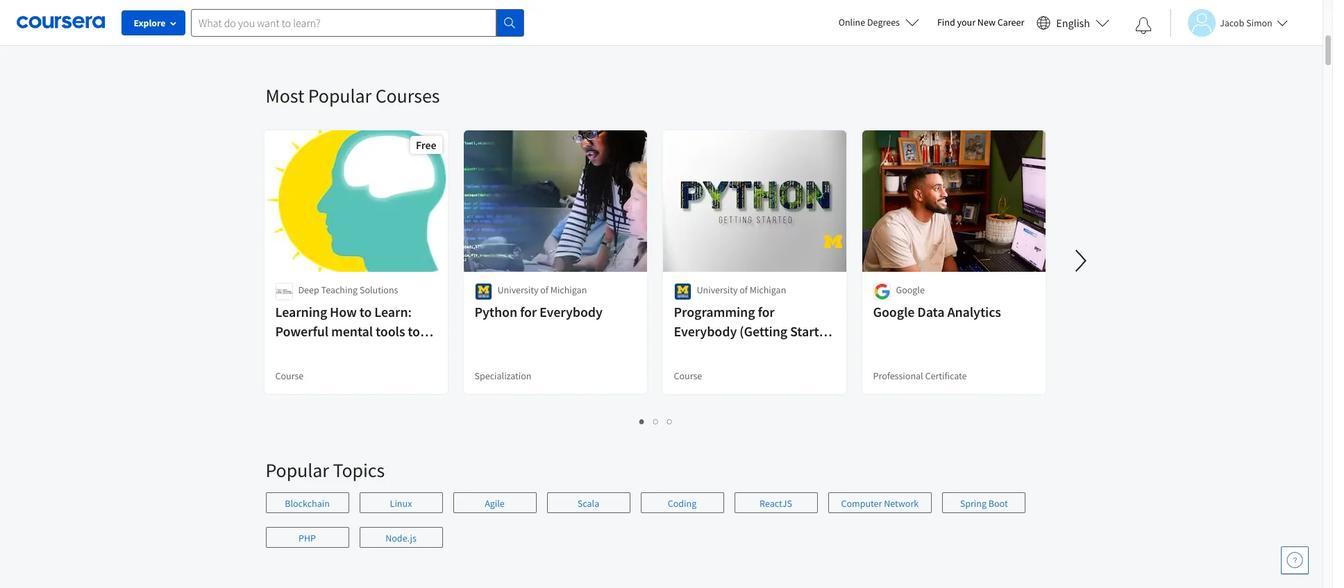 Task type: locate. For each thing, give the bounding box(es) containing it.
specialization
[[475, 370, 532, 383]]

university up programming
[[697, 284, 738, 297]]

for up (getting
[[758, 303, 775, 321]]

boot
[[989, 498, 1008, 510]]

2
[[653, 415, 659, 428]]

0 horizontal spatial university
[[498, 284, 539, 297]]

1 course from the left
[[275, 370, 304, 383]]

2 university of michigan from the left
[[697, 284, 786, 297]]

1 horizontal spatial university
[[697, 284, 738, 297]]

google right google icon at right
[[896, 284, 925, 297]]

2 list from the top
[[266, 414, 1047, 430]]

php
[[299, 533, 316, 545]]

0 horizontal spatial michigan
[[550, 284, 587, 297]]

google data analytics
[[873, 303, 1001, 321]]

university of michigan
[[498, 284, 587, 297], [697, 284, 786, 297]]

1 vertical spatial everybody
[[674, 323, 737, 340]]

linux
[[390, 498, 412, 510]]

university of michigan image up python
[[475, 283, 492, 301]]

google
[[896, 284, 925, 297], [873, 303, 915, 321]]

list containing blockchain
[[266, 493, 1057, 562]]

learn:
[[375, 303, 412, 321]]

michigan up (getting
[[750, 284, 786, 297]]

you
[[304, 342, 326, 360]]

spring
[[960, 498, 987, 510]]

list inside most popular courses carousel element
[[266, 414, 1047, 430]]

courses
[[375, 83, 440, 108]]

everybody inside programming for everybody (getting started with python)
[[674, 323, 737, 340]]

list
[[266, 14, 1047, 29], [266, 414, 1047, 430], [266, 493, 1057, 562]]

1 michigan from the left
[[550, 284, 587, 297]]

2 university from the left
[[697, 284, 738, 297]]

to right tools
[[408, 323, 420, 340]]

programming for everybody (getting started with python)
[[674, 303, 834, 360]]

university of michigan up programming
[[697, 284, 786, 297]]

course down the with
[[674, 370, 702, 383]]

teaching
[[321, 284, 358, 297]]

2 michigan from the left
[[750, 284, 786, 297]]

1 horizontal spatial everybody
[[674, 323, 737, 340]]

online degrees
[[839, 16, 900, 28]]

0 vertical spatial google
[[896, 284, 925, 297]]

popular right most
[[308, 83, 372, 108]]

coursera image
[[17, 11, 105, 34]]

1 horizontal spatial university of michigan image
[[674, 283, 691, 301]]

network
[[884, 498, 919, 510]]

course for learning how to learn: powerful mental tools to help you master tough subjects
[[275, 370, 304, 383]]

to
[[360, 303, 372, 321], [408, 323, 420, 340]]

to right how
[[360, 303, 372, 321]]

1 horizontal spatial for
[[758, 303, 775, 321]]

0 horizontal spatial of
[[540, 284, 549, 297]]

started
[[790, 323, 834, 340]]

2 of from the left
[[740, 284, 748, 297]]

1 university of michigan image from the left
[[475, 283, 492, 301]]

everybody for programming for everybody (getting started with python)
[[674, 323, 737, 340]]

new
[[978, 16, 996, 28]]

of up python for everybody
[[540, 284, 549, 297]]

for
[[520, 303, 537, 321], [758, 303, 775, 321]]

0 horizontal spatial course
[[275, 370, 304, 383]]

professional
[[873, 370, 923, 383]]

popular
[[308, 83, 372, 108], [266, 458, 329, 483]]

online degrees button
[[828, 7, 931, 37]]

blockchain link
[[266, 493, 349, 514]]

1 for from the left
[[520, 303, 537, 321]]

2 button
[[649, 414, 663, 430]]

for inside programming for everybody (getting started with python)
[[758, 303, 775, 321]]

computer network link
[[828, 493, 932, 514]]

michigan
[[550, 284, 587, 297], [750, 284, 786, 297]]

coding link
[[641, 493, 724, 514]]

university of michigan up python for everybody
[[498, 284, 587, 297]]

michigan up python for everybody
[[550, 284, 587, 297]]

michigan for programming
[[750, 284, 786, 297]]

2 for from the left
[[758, 303, 775, 321]]

What do you want to learn? text field
[[191, 9, 497, 36]]

how
[[330, 303, 357, 321]]

0 horizontal spatial university of michigan
[[498, 284, 587, 297]]

of up programming
[[740, 284, 748, 297]]

google image
[[873, 283, 891, 301]]

of
[[540, 284, 549, 297], [740, 284, 748, 297]]

for for programming
[[758, 303, 775, 321]]

2 vertical spatial list
[[266, 493, 1057, 562]]

1 horizontal spatial michigan
[[750, 284, 786, 297]]

linux link
[[359, 493, 443, 514]]

1 university from the left
[[498, 284, 539, 297]]

1 horizontal spatial university of michigan
[[697, 284, 786, 297]]

deep teaching solutions
[[298, 284, 398, 297]]

most
[[266, 83, 304, 108]]

0 horizontal spatial everybody
[[540, 303, 603, 321]]

node.js link
[[359, 528, 443, 549]]

everybody
[[540, 303, 603, 321], [674, 323, 737, 340]]

0 horizontal spatial to
[[360, 303, 372, 321]]

1 vertical spatial list
[[266, 414, 1047, 430]]

university
[[498, 284, 539, 297], [697, 284, 738, 297]]

node.js
[[386, 533, 417, 545]]

python for everybody
[[475, 303, 603, 321]]

(getting
[[740, 323, 788, 340]]

course for programming for everybody (getting started with python)
[[674, 370, 702, 383]]

course down help
[[275, 370, 304, 383]]

university of michigan image
[[475, 283, 492, 301], [674, 283, 691, 301]]

reactjs
[[760, 498, 792, 510]]

2 university of michigan image from the left
[[674, 283, 691, 301]]

university up python for everybody
[[498, 284, 539, 297]]

1 vertical spatial to
[[408, 323, 420, 340]]

1 of from the left
[[540, 284, 549, 297]]

scala link
[[547, 493, 630, 514]]

english button
[[1031, 0, 1115, 45]]

1 vertical spatial google
[[873, 303, 915, 321]]

simon
[[1247, 16, 1273, 29]]

2 course from the left
[[674, 370, 702, 383]]

0 horizontal spatial for
[[520, 303, 537, 321]]

list containing 1
[[266, 414, 1047, 430]]

1 horizontal spatial course
[[674, 370, 702, 383]]

solutions
[[360, 284, 398, 297]]

3
[[667, 415, 673, 428]]

university of michigan for programming
[[697, 284, 786, 297]]

tough
[[373, 342, 407, 360]]

google for google data analytics
[[873, 303, 915, 321]]

1 university of michigan from the left
[[498, 284, 587, 297]]

0 vertical spatial everybody
[[540, 303, 603, 321]]

1 list from the top
[[266, 14, 1047, 29]]

university of michigan image up programming
[[674, 283, 691, 301]]

analytics
[[947, 303, 1001, 321]]

popular topics
[[266, 458, 385, 483]]

0 horizontal spatial university of michigan image
[[475, 283, 492, 301]]

popular up blockchain link
[[266, 458, 329, 483]]

agile
[[485, 498, 505, 510]]

0 vertical spatial list
[[266, 14, 1047, 29]]

course
[[275, 370, 304, 383], [674, 370, 702, 383]]

1 horizontal spatial of
[[740, 284, 748, 297]]

3 list from the top
[[266, 493, 1057, 562]]

google down google icon at right
[[873, 303, 915, 321]]

for right python
[[520, 303, 537, 321]]

deep
[[298, 284, 319, 297]]

None search field
[[191, 9, 524, 36]]



Task type: vqa. For each thing, say whether or not it's contained in the screenshot.
the right Everybody
yes



Task type: describe. For each thing, give the bounding box(es) containing it.
php link
[[266, 528, 349, 549]]

your
[[957, 16, 976, 28]]

deep teaching solutions image
[[275, 283, 293, 301]]

computer network
[[841, 498, 919, 510]]

university of michigan for python
[[498, 284, 587, 297]]

jacob simon button
[[1170, 9, 1288, 36]]

university for programming
[[697, 284, 738, 297]]

reactjs link
[[734, 493, 818, 514]]

1 horizontal spatial to
[[408, 323, 420, 340]]

help
[[275, 342, 301, 360]]

google for google
[[896, 284, 925, 297]]

blockchain
[[285, 498, 330, 510]]

with
[[674, 342, 700, 360]]

1
[[640, 415, 645, 428]]

professional certificate
[[873, 370, 967, 383]]

of for programming
[[740, 284, 748, 297]]

show notifications image
[[1135, 17, 1152, 34]]

spring boot link
[[942, 493, 1026, 514]]

find your new career
[[937, 16, 1025, 28]]

powerful
[[275, 323, 329, 340]]

0 vertical spatial to
[[360, 303, 372, 321]]

1 vertical spatial popular
[[266, 458, 329, 483]]

subjects
[[275, 362, 324, 379]]

most popular courses carousel element
[[259, 42, 1333, 442]]

jacob simon
[[1220, 16, 1273, 29]]

jacob
[[1220, 16, 1245, 29]]

help center image
[[1287, 553, 1303, 569]]

everybody for python for everybody
[[540, 303, 603, 321]]

topics
[[333, 458, 385, 483]]

python
[[475, 303, 517, 321]]

career
[[998, 16, 1025, 28]]

certificate
[[925, 370, 967, 383]]

university of michigan image for programming for everybody (getting started with python)
[[674, 283, 691, 301]]

english
[[1056, 16, 1090, 30]]

free
[[416, 138, 436, 152]]

spring boot
[[960, 498, 1008, 510]]

next slide image
[[1064, 244, 1098, 278]]

3 button
[[663, 414, 677, 430]]

explore
[[134, 17, 166, 29]]

scala
[[578, 498, 599, 510]]

university for python
[[498, 284, 539, 297]]

earn your degree carousel element
[[0, 0, 1057, 42]]

master
[[329, 342, 370, 360]]

list inside earn your degree carousel element
[[266, 14, 1047, 29]]

learning how to learn: powerful mental tools to help you master tough subjects
[[275, 303, 420, 379]]

for for python
[[520, 303, 537, 321]]

learning
[[275, 303, 327, 321]]

degrees
[[867, 16, 900, 28]]

agile link
[[453, 493, 536, 514]]

university of michigan image for python for everybody
[[475, 283, 492, 301]]

tools
[[376, 323, 405, 340]]

mental
[[331, 323, 373, 340]]

data
[[918, 303, 945, 321]]

programming
[[674, 303, 755, 321]]

of for python
[[540, 284, 549, 297]]

python)
[[703, 342, 750, 360]]

computer
[[841, 498, 882, 510]]

michigan for python
[[550, 284, 587, 297]]

most popular courses
[[266, 83, 440, 108]]

1 button
[[635, 414, 649, 430]]

find
[[937, 16, 955, 28]]

online
[[839, 16, 865, 28]]

find your new career link
[[931, 14, 1031, 31]]

explore button
[[122, 10, 185, 35]]

coding
[[668, 498, 697, 510]]

0 vertical spatial popular
[[308, 83, 372, 108]]



